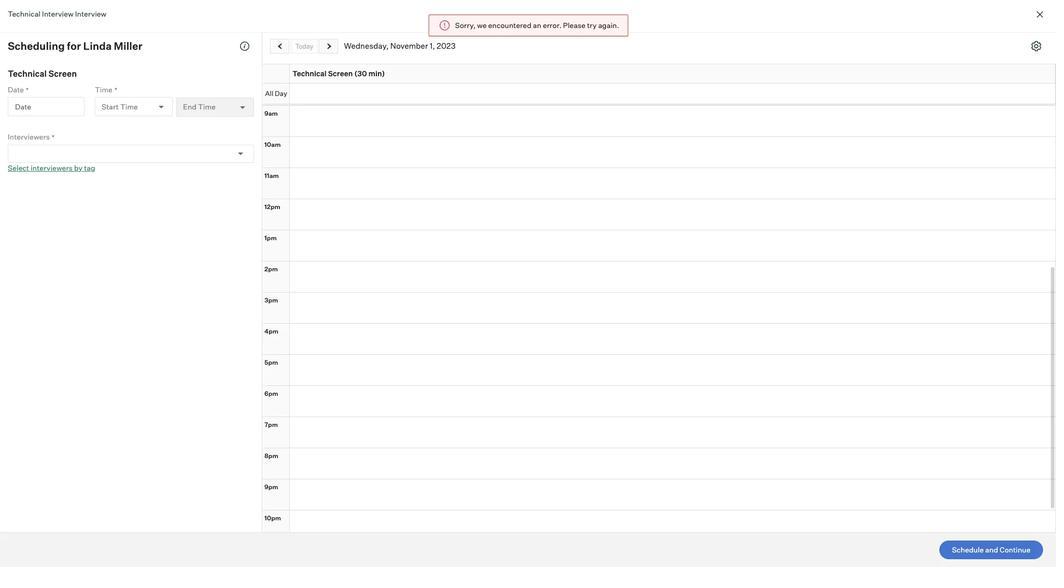 Task type: describe. For each thing, give the bounding box(es) containing it.
miller
[[114, 39, 143, 52]]

schedule
[[953, 545, 984, 554]]

1 horizontal spatial time
[[120, 102, 138, 111]]

min)
[[369, 69, 385, 78]]

schedule and continue button
[[940, 541, 1044, 559]]

settings image
[[1032, 41, 1042, 51]]

for
[[67, 39, 81, 52]]

schedule and continue
[[953, 545, 1031, 554]]

error.
[[543, 21, 562, 30]]

0 vertical spatial time
[[95, 85, 113, 94]]

technical screen
[[8, 68, 77, 79]]

interviewers
[[8, 132, 50, 141]]

candidate details image
[[240, 41, 250, 51]]

right single arrow image
[[325, 43, 333, 50]]

left single arrow image
[[276, 43, 284, 50]]

10pm
[[265, 514, 281, 522]]

scheduling for linda miller
[[8, 39, 143, 52]]

2023
[[437, 41, 456, 51]]

all
[[265, 89, 274, 97]]

select interviewers by tag link
[[8, 163, 95, 172]]

wednesday,
[[344, 41, 389, 51]]

technical screen (30 min)
[[293, 69, 385, 78]]

2 interview from the left
[[75, 9, 107, 18]]

7pm
[[265, 420, 278, 428]]

day
[[275, 89, 287, 97]]

all day
[[265, 89, 287, 97]]

12pm
[[265, 203, 281, 210]]

continue
[[1000, 545, 1031, 554]]

technical down today button
[[293, 69, 327, 78]]

1 vertical spatial date
[[15, 102, 31, 111]]

try
[[587, 21, 597, 30]]

1,
[[430, 41, 435, 51]]

we
[[477, 21, 487, 30]]

close image
[[1034, 8, 1047, 21]]

and
[[986, 545, 999, 554]]

an
[[533, 21, 541, 30]]

november
[[391, 41, 428, 51]]

sorry,
[[455, 21, 476, 30]]



Task type: vqa. For each thing, say whether or not it's contained in the screenshot.
source —
no



Task type: locate. For each thing, give the bounding box(es) containing it.
3pm
[[265, 296, 278, 304]]

(30
[[355, 69, 367, 78]]

0 horizontal spatial time
[[95, 85, 113, 94]]

linda
[[83, 39, 112, 52]]

1 vertical spatial time
[[120, 102, 138, 111]]

screen down for
[[48, 68, 77, 79]]

0 horizontal spatial screen
[[48, 68, 77, 79]]

technical interview interview
[[8, 9, 107, 18]]

time right the "start"
[[120, 102, 138, 111]]

interviewers
[[31, 163, 73, 172]]

today button
[[291, 39, 318, 53]]

0 horizontal spatial interview
[[42, 9, 73, 18]]

1 horizontal spatial screen
[[328, 69, 353, 78]]

technical up scheduling
[[8, 9, 40, 18]]

screen left (30
[[328, 69, 353, 78]]

date down technical screen
[[8, 85, 24, 94]]

1pm
[[265, 234, 277, 241]]

date up the "interviewers"
[[15, 102, 31, 111]]

1 interview from the left
[[42, 9, 73, 18]]

8pm
[[265, 452, 278, 459]]

today
[[296, 42, 314, 50]]

1 horizontal spatial interview
[[75, 9, 107, 18]]

11am
[[265, 171, 279, 179]]

4pm
[[265, 327, 279, 335]]

please
[[563, 21, 586, 30]]

6pm
[[265, 389, 278, 397]]

sorry, we encountered an error. please try again.
[[455, 21, 619, 30]]

time
[[95, 85, 113, 94], [120, 102, 138, 111]]

by
[[74, 163, 83, 172]]

select interviewers by tag
[[8, 163, 95, 172]]

9am
[[265, 109, 278, 117]]

encountered
[[488, 21, 532, 30]]

select
[[8, 163, 29, 172]]

interview up linda
[[75, 9, 107, 18]]

0 vertical spatial date
[[8, 85, 24, 94]]

tag
[[84, 163, 95, 172]]

10am
[[265, 140, 281, 148]]

time up the "start"
[[95, 85, 113, 94]]

start
[[102, 102, 119, 111]]

screen
[[48, 68, 77, 79], [328, 69, 353, 78]]

screen for technical screen
[[48, 68, 77, 79]]

date
[[8, 85, 24, 94], [15, 102, 31, 111]]

5pm
[[265, 358, 278, 366]]

technical for technical interview interview
[[8, 9, 40, 18]]

technical
[[8, 9, 40, 18], [8, 68, 47, 79], [293, 69, 327, 78]]

start time
[[102, 102, 138, 111]]

9pm
[[265, 483, 278, 491]]

wednesday, november 1, 2023
[[344, 41, 456, 51]]

again.
[[598, 21, 619, 30]]

technical down scheduling
[[8, 68, 47, 79]]

scheduling
[[8, 39, 65, 52]]

technical for technical screen
[[8, 68, 47, 79]]

2pm
[[265, 265, 278, 273]]

interview up for
[[42, 9, 73, 18]]

screen for technical screen (30 min)
[[328, 69, 353, 78]]

interview
[[42, 9, 73, 18], [75, 9, 107, 18]]



